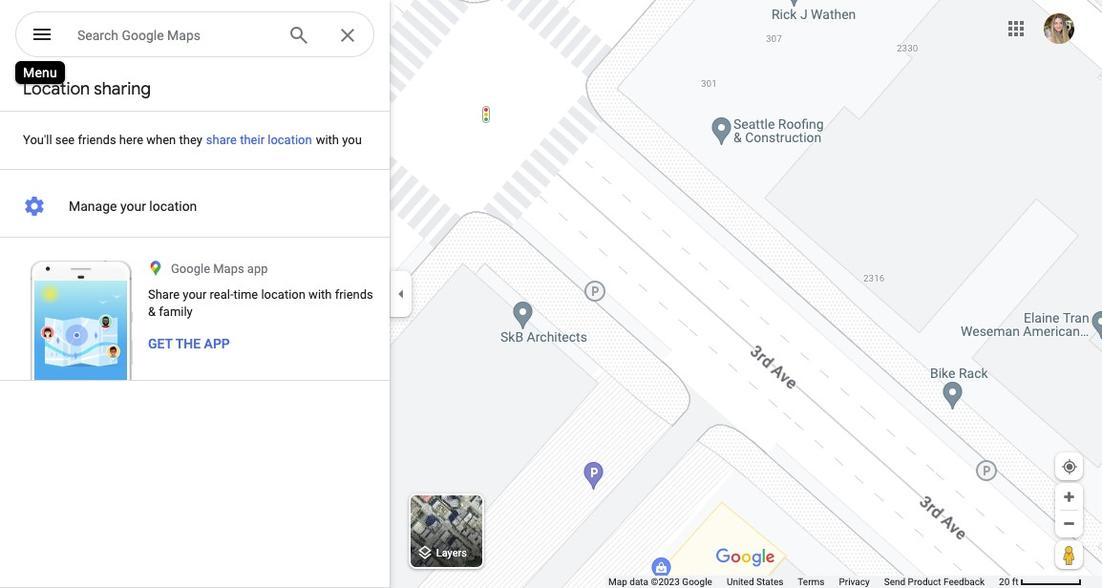 Task type: describe. For each thing, give the bounding box(es) containing it.
you'll see friends here when they share their location with you
[[23, 133, 362, 147]]

footer inside google maps element
[[608, 576, 999, 588]]

20
[[999, 577, 1010, 587]]


[[31, 21, 53, 48]]

share
[[206, 133, 237, 147]]

send
[[884, 577, 906, 587]]

get
[[148, 336, 173, 352]]

privacy
[[839, 577, 870, 587]]

map
[[608, 577, 627, 587]]

google maps app
[[171, 262, 268, 276]]

manage your location link
[[0, 187, 390, 225]]

0 vertical spatial with
[[316, 133, 339, 147]]

maps inside location sharing main content
[[213, 262, 244, 276]]

here
[[119, 133, 143, 147]]

sharing
[[94, 78, 151, 100]]

get the app button
[[148, 334, 230, 353]]

maps inside search box
[[167, 28, 201, 43]]

location inside share your real-time location with friends & family
[[261, 288, 306, 302]]

 button
[[15, 11, 69, 61]]

friends inside share your real-time location with friends & family
[[335, 288, 373, 302]]

you
[[342, 133, 362, 147]]

data
[[630, 577, 649, 587]]

location sharing main content
[[0, 69, 390, 588]]

zoom in image
[[1062, 490, 1076, 504]]

search
[[77, 28, 118, 43]]

share their location link
[[183, 110, 335, 170]]

app for google maps app
[[247, 262, 268, 276]]

family
[[159, 305, 193, 319]]

united states button
[[727, 576, 784, 588]]

terms button
[[798, 576, 825, 588]]

share your real-time location with friends & family
[[148, 288, 373, 319]]

united
[[727, 577, 754, 587]]

none search field inside google maps element
[[15, 11, 374, 61]]

privacy button
[[839, 576, 870, 588]]

you'll
[[23, 133, 52, 147]]

states
[[756, 577, 784, 587]]

your for real-
[[183, 288, 207, 302]]

20 ft button
[[999, 577, 1082, 587]]

collapse side panel image
[[391, 284, 412, 305]]



Task type: vqa. For each thing, say whether or not it's contained in the screenshot.
Dance to the top
no



Task type: locate. For each thing, give the bounding box(es) containing it.
google right search
[[122, 28, 164, 43]]

1 vertical spatial google
[[171, 262, 210, 276]]

0 vertical spatial app
[[247, 262, 268, 276]]

20 ft
[[999, 577, 1019, 587]]

friends right see
[[78, 133, 116, 147]]

manage your location
[[69, 199, 197, 214]]

search google maps field inside search box
[[77, 23, 272, 46]]

app up time
[[247, 262, 268, 276]]

maps
[[167, 28, 201, 43], [213, 262, 244, 276]]

location right time
[[261, 288, 306, 302]]

1 vertical spatial maps
[[213, 262, 244, 276]]

with right time
[[309, 288, 332, 302]]

real-
[[210, 288, 234, 302]]

send product feedback button
[[884, 576, 985, 588]]

1 horizontal spatial friends
[[335, 288, 373, 302]]

app right the
[[204, 336, 230, 352]]

your right the manage
[[120, 199, 146, 214]]

product
[[908, 577, 941, 587]]

get the app
[[148, 336, 230, 352]]

0 horizontal spatial friends
[[78, 133, 116, 147]]

with inside share your real-time location with friends & family
[[309, 288, 332, 302]]

1 horizontal spatial maps
[[213, 262, 244, 276]]

1 horizontal spatial your
[[183, 288, 207, 302]]

friends left collapse side panel image
[[335, 288, 373, 302]]

maps up real-
[[213, 262, 244, 276]]

your for location
[[120, 199, 146, 214]]

the
[[175, 336, 201, 352]]

2 horizontal spatial google
[[682, 577, 712, 587]]

1 horizontal spatial app
[[247, 262, 268, 276]]

0 vertical spatial location
[[268, 133, 312, 147]]

1 vertical spatial friends
[[335, 288, 373, 302]]

google inside location sharing main content
[[171, 262, 210, 276]]

manage
[[69, 199, 117, 214]]

location down when
[[149, 199, 197, 214]]

your up family
[[183, 288, 207, 302]]

None search field
[[15, 11, 374, 61]]

search google maps field containing search google maps
[[15, 11, 374, 58]]

1 horizontal spatial google
[[171, 262, 210, 276]]

they
[[179, 133, 202, 147]]

when
[[146, 133, 176, 147]]

0 vertical spatial maps
[[167, 28, 201, 43]]

location
[[268, 133, 312, 147], [149, 199, 197, 214], [261, 288, 306, 302]]

ft
[[1012, 577, 1019, 587]]

send product feedback
[[884, 577, 985, 587]]

app inside button
[[204, 336, 230, 352]]

united states
[[727, 577, 784, 587]]

1 vertical spatial app
[[204, 336, 230, 352]]

location right their
[[268, 133, 312, 147]]

google account: michelle dermenjian  
(michelle.dermenjian@adept.ai) image
[[1044, 13, 1075, 44]]

maps right search
[[167, 28, 201, 43]]

app for get the app
[[204, 336, 230, 352]]

terms
[[798, 577, 825, 587]]

&
[[148, 305, 156, 319]]

none search field containing 
[[15, 11, 374, 61]]

time
[[234, 288, 258, 302]]

1 vertical spatial with
[[309, 288, 332, 302]]

0 horizontal spatial app
[[204, 336, 230, 352]]

footer containing map data ©2023 google
[[608, 576, 999, 588]]

search google maps
[[77, 28, 201, 43]]

1 vertical spatial your
[[183, 288, 207, 302]]

google maps element
[[0, 0, 1102, 588]]

0 horizontal spatial your
[[120, 199, 146, 214]]

0 vertical spatial your
[[120, 199, 146, 214]]

feedback
[[944, 577, 985, 587]]

2 vertical spatial location
[[261, 288, 306, 302]]

with
[[316, 133, 339, 147], [309, 288, 332, 302]]

0 vertical spatial friends
[[78, 133, 116, 147]]

google up share
[[171, 262, 210, 276]]

1 vertical spatial location
[[149, 199, 197, 214]]

layers
[[436, 548, 467, 560]]

location
[[23, 78, 90, 100]]

0 horizontal spatial google
[[122, 28, 164, 43]]

friends
[[78, 133, 116, 147], [335, 288, 373, 302]]

google right the ©2023
[[682, 577, 712, 587]]

zoom out image
[[1062, 517, 1076, 531]]

app
[[247, 262, 268, 276], [204, 336, 230, 352]]

2 vertical spatial google
[[682, 577, 712, 587]]

show your location image
[[1061, 458, 1078, 476]]

©2023
[[651, 577, 680, 587]]

show street view coverage image
[[1055, 541, 1083, 569]]

your inside share your real-time location with friends & family
[[183, 288, 207, 302]]

google
[[122, 28, 164, 43], [171, 262, 210, 276], [682, 577, 712, 587]]

with left you
[[316, 133, 339, 147]]

map data ©2023 google
[[608, 577, 712, 587]]

location sharing
[[23, 78, 151, 100]]

your
[[120, 199, 146, 214], [183, 288, 207, 302]]

footer
[[608, 576, 999, 588]]

share
[[148, 288, 180, 302]]

0 horizontal spatial maps
[[167, 28, 201, 43]]

Search Google Maps field
[[15, 11, 374, 58], [77, 23, 272, 46]]

see
[[55, 133, 75, 147]]

their
[[240, 133, 265, 147]]

0 vertical spatial google
[[122, 28, 164, 43]]



